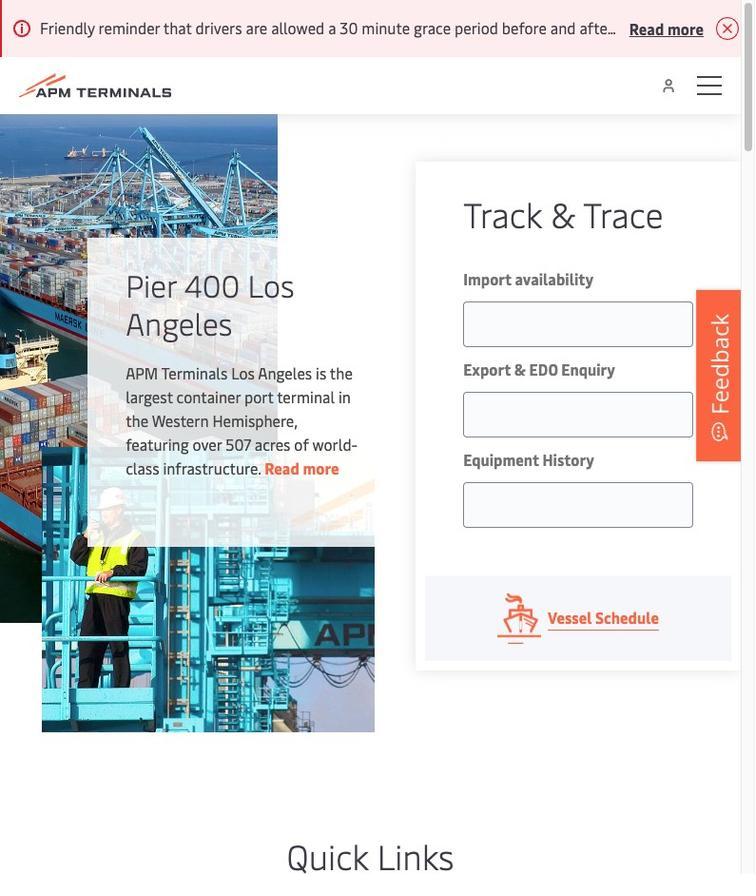 Task type: locate. For each thing, give the bounding box(es) containing it.
track & trace
[[463, 190, 664, 237]]

apm
[[126, 362, 158, 383]]

close alert image
[[716, 17, 739, 40]]

read more for read more "link"
[[265, 458, 339, 479]]

&
[[551, 190, 576, 237], [514, 359, 526, 380]]

0 horizontal spatial &
[[514, 359, 526, 380]]

1 vertical spatial angeles
[[258, 362, 312, 383]]

0 vertical spatial read more
[[630, 18, 704, 39]]

0 horizontal spatial more
[[303, 458, 339, 479]]

0 vertical spatial angeles
[[126, 303, 233, 343]]

1 vertical spatial &
[[514, 359, 526, 380]]

over
[[193, 434, 222, 455]]

read left close alert image
[[630, 18, 664, 39]]

read inside button
[[630, 18, 664, 39]]

track
[[463, 190, 542, 237]]

feedback
[[704, 313, 735, 414]]

more left close alert image
[[668, 18, 704, 39]]

schedule
[[596, 607, 659, 628]]

los for 400
[[248, 264, 295, 305]]

terminal
[[277, 386, 335, 407]]

0 horizontal spatial read more
[[265, 458, 339, 479]]

history
[[543, 449, 595, 470]]

import
[[463, 268, 512, 289]]

& left trace
[[551, 190, 576, 237]]

angeles up 'terminal'
[[258, 362, 312, 383]]

port
[[245, 386, 274, 407]]

400
[[184, 264, 240, 305]]

507
[[226, 434, 251, 455]]

1 horizontal spatial &
[[551, 190, 576, 237]]

1 vertical spatial read
[[265, 458, 300, 479]]

pier 400 los angeles
[[126, 264, 295, 343]]

0 vertical spatial the
[[330, 362, 353, 383]]

los right '400'
[[248, 264, 295, 305]]

1 vertical spatial los
[[231, 362, 255, 383]]

class
[[126, 458, 159, 479]]

read more down of in the left of the page
[[265, 458, 339, 479]]

los for terminals
[[231, 362, 255, 383]]

read down acres
[[265, 458, 300, 479]]

read for read more "link"
[[265, 458, 300, 479]]

feedback button
[[696, 290, 744, 461]]

0 horizontal spatial read
[[265, 458, 300, 479]]

& for edo
[[514, 359, 526, 380]]

& for trace
[[551, 190, 576, 237]]

the
[[330, 362, 353, 383], [126, 410, 149, 431]]

more down world-
[[303, 458, 339, 479]]

angeles inside apm terminals los angeles is the largest container port terminal in the western hemisphere, featuring over 507 acres of world- class infrastructure.
[[258, 362, 312, 383]]

1 vertical spatial read more
[[265, 458, 339, 479]]

0 vertical spatial &
[[551, 190, 576, 237]]

western
[[152, 410, 209, 431]]

angeles
[[126, 303, 233, 343], [258, 362, 312, 383]]

angeles inside pier 400 los angeles
[[126, 303, 233, 343]]

1 vertical spatial more
[[303, 458, 339, 479]]

los inside pier 400 los angeles
[[248, 264, 295, 305]]

& left edo
[[514, 359, 526, 380]]

1 vertical spatial the
[[126, 410, 149, 431]]

vessel schedule
[[548, 607, 659, 628]]

1 horizontal spatial the
[[330, 362, 353, 383]]

read more left close alert image
[[630, 18, 704, 39]]

read more
[[630, 18, 704, 39], [265, 458, 339, 479]]

read more for read more button
[[630, 18, 704, 39]]

read
[[630, 18, 664, 39], [265, 458, 300, 479]]

in
[[339, 386, 351, 407]]

of
[[294, 434, 309, 455]]

los
[[248, 264, 295, 305], [231, 362, 255, 383]]

world-
[[313, 434, 358, 455]]

los inside apm terminals los angeles is the largest container port terminal in the western hemisphere, featuring over 507 acres of world- class infrastructure.
[[231, 362, 255, 383]]

equipment history
[[463, 449, 595, 470]]

largest
[[126, 386, 173, 407]]

more
[[668, 18, 704, 39], [303, 458, 339, 479]]

the down largest
[[126, 410, 149, 431]]

0 horizontal spatial angeles
[[126, 303, 233, 343]]

the right is
[[330, 362, 353, 383]]

los angeles pier 400 image
[[0, 114, 278, 623]]

angeles for terminals
[[258, 362, 312, 383]]

1 horizontal spatial read more
[[630, 18, 704, 39]]

angeles up terminals
[[126, 303, 233, 343]]

availability
[[515, 268, 594, 289]]

edo
[[530, 359, 558, 380]]

0 vertical spatial more
[[668, 18, 704, 39]]

1 horizontal spatial angeles
[[258, 362, 312, 383]]

hemisphere,
[[213, 410, 297, 431]]

0 vertical spatial los
[[248, 264, 295, 305]]

los up port
[[231, 362, 255, 383]]

enquiry
[[561, 359, 616, 380]]

more inside button
[[668, 18, 704, 39]]

export
[[463, 359, 511, 380]]

0 vertical spatial read
[[630, 18, 664, 39]]

apm terminals los angeles is the largest container port terminal in the western hemisphere, featuring over 507 acres of world- class infrastructure.
[[126, 362, 358, 479]]

1 horizontal spatial read
[[630, 18, 664, 39]]

acres
[[255, 434, 291, 455]]

1 horizontal spatial more
[[668, 18, 704, 39]]

pier
[[126, 264, 177, 305]]

featuring
[[126, 434, 189, 455]]



Task type: vqa. For each thing, say whether or not it's contained in the screenshot.
E-
no



Task type: describe. For each thing, give the bounding box(es) containing it.
export & edo enquiry
[[463, 359, 616, 380]]

read more link
[[265, 458, 339, 479]]

is
[[316, 362, 327, 383]]

terminals
[[161, 362, 228, 383]]

read more button
[[630, 16, 704, 40]]

infrastructure.
[[163, 458, 261, 479]]

trace
[[583, 190, 664, 237]]

container
[[177, 386, 241, 407]]

la secondary image
[[41, 447, 374, 733]]

more for read more "link"
[[303, 458, 339, 479]]

vessel schedule link
[[425, 576, 732, 661]]

equipment
[[463, 449, 539, 470]]

import availability
[[463, 268, 594, 289]]

angeles for 400
[[126, 303, 233, 343]]

vessel
[[548, 607, 592, 628]]

0 horizontal spatial the
[[126, 410, 149, 431]]

more for read more button
[[668, 18, 704, 39]]

read for read more button
[[630, 18, 664, 39]]



